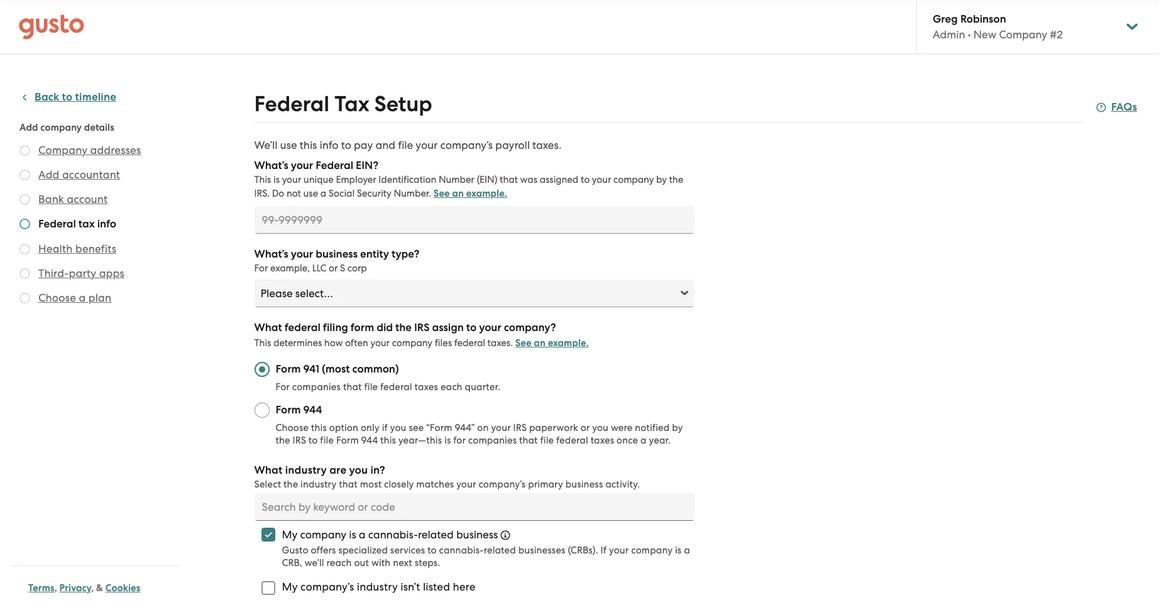 Task type: locate. For each thing, give the bounding box(es) containing it.
companies down 941
[[292, 382, 341, 393]]

0 horizontal spatial example.
[[467, 188, 508, 199]]

your inside form 944 choose this option only if you see "form 944" on your irs paperwork or you were notified by the irs to file form 944 this year—this is for companies that file federal taxes once a year.
[[492, 423, 511, 434]]

None checkbox
[[254, 521, 282, 549]]

related left businesses
[[484, 545, 516, 557]]

for left example, in the left top of the page
[[254, 263, 268, 274]]

choose down third-
[[38, 292, 76, 304]]

federal down common)
[[381, 382, 412, 393]]

0 horizontal spatial 944
[[304, 404, 322, 417]]

0 vertical spatial form
[[276, 363, 301, 376]]

1 horizontal spatial see
[[516, 338, 532, 349]]

1 horizontal spatial related
[[484, 545, 516, 557]]

my up "gusto"
[[282, 529, 298, 542]]

2 vertical spatial industry
[[357, 581, 398, 594]]

company's
[[441, 139, 493, 152], [479, 479, 526, 491], [301, 581, 354, 594]]

add up bank
[[38, 169, 59, 181]]

file right and
[[398, 139, 413, 152]]

health
[[38, 243, 73, 255]]

admin
[[934, 28, 966, 41]]

tax
[[79, 218, 95, 231]]

company down add company details
[[38, 144, 88, 157]]

2 vertical spatial irs
[[293, 435, 306, 447]]

3 check image from the top
[[20, 244, 30, 255]]

file down common)
[[364, 382, 378, 393]]

example. down (ein)
[[467, 188, 508, 199]]

check image
[[20, 145, 30, 156], [20, 194, 30, 205]]

2 horizontal spatial you
[[593, 423, 609, 434]]

1 vertical spatial use
[[304, 188, 318, 199]]

1 vertical spatial company's
[[479, 479, 526, 491]]

what's up example, in the left top of the page
[[254, 248, 289, 261]]

company inside this is your unique employer identification number (ein) that was assigned to your company by the irs. do not use a social security number.
[[614, 174, 654, 186]]

1 horizontal spatial use
[[304, 188, 318, 199]]

1 horizontal spatial see an example. button
[[516, 336, 589, 351]]

how
[[325, 338, 343, 349]]

listed
[[423, 581, 450, 594]]

federal up health
[[38, 218, 76, 231]]

your inside what's your business entity type? for example, llc or s corp
[[291, 248, 313, 261]]

add accountant button
[[38, 167, 120, 182]]

check image for bank
[[20, 194, 30, 205]]

pay
[[354, 139, 373, 152]]

0 vertical spatial see an example. button
[[434, 186, 508, 201]]

check image down add company details
[[20, 145, 30, 156]]

1 horizontal spatial or
[[581, 423, 590, 434]]

see down company? at the bottom left of page
[[516, 338, 532, 349]]

944 down the only
[[361, 435, 378, 447]]

my down crb,
[[282, 581, 298, 594]]

check image left third-
[[20, 269, 30, 279]]

we'll use this info to pay and file your company's payroll taxes.
[[254, 139, 562, 152]]

do
[[272, 188, 284, 199]]

0 horizontal spatial or
[[329, 263, 338, 274]]

add down the back
[[20, 122, 38, 133]]

accountant
[[62, 169, 120, 181]]

0 vertical spatial what's
[[254, 159, 289, 172]]

that down paperwork on the left
[[520, 435, 538, 447]]

cookies
[[106, 583, 140, 594]]

form for form 941 (most common)
[[276, 363, 301, 376]]

federal
[[254, 91, 330, 117], [316, 159, 354, 172], [38, 218, 76, 231]]

1 horizontal spatial cannabis-
[[439, 545, 484, 557]]

that inside form 944 choose this option only if you see "form 944" on your irs paperwork or you were notified by the irs to file form 944 this year—this is for companies that file federal taxes once a year.
[[520, 435, 538, 447]]

cannabis- inside gusto offers specialized services to cannabis-related businesses (crbs). if your company is a crb, we'll reach out with next steps.
[[439, 545, 484, 557]]

notified
[[636, 423, 670, 434]]

2 what's from the top
[[254, 248, 289, 261]]

1 vertical spatial my
[[282, 581, 298, 594]]

1 vertical spatial company
[[38, 144, 88, 157]]

form inside form 941 (most common) for companies that file federal taxes each quarter.
[[276, 363, 301, 376]]

1 vertical spatial see an example. button
[[516, 336, 589, 351]]

0 vertical spatial federal
[[254, 91, 330, 117]]

info up what's your federal ein?
[[320, 139, 339, 152]]

4 check image from the top
[[20, 269, 30, 279]]

0 horizontal spatial info
[[97, 218, 116, 231]]

the inside form 944 choose this option only if you see "form 944" on your irs paperwork or you were notified by the irs to file form 944 this year—this is for companies that file federal taxes once a year.
[[276, 435, 290, 447]]

0 vertical spatial use
[[280, 139, 297, 152]]

0 horizontal spatial by
[[657, 174, 667, 186]]

1 horizontal spatial choose
[[276, 423, 309, 434]]

my
[[282, 529, 298, 542], [282, 581, 298, 594]]

0 vertical spatial cannabis-
[[368, 529, 418, 542]]

see inside what federal filing form did the irs assign to your company? this determines how often your company files federal taxes. see an example.
[[516, 338, 532, 349]]

1 what's from the top
[[254, 159, 289, 172]]

0 horizontal spatial an
[[453, 188, 464, 199]]

2 check image from the top
[[20, 194, 30, 205]]

security
[[357, 188, 392, 199]]

1 vertical spatial 944
[[361, 435, 378, 447]]

check image
[[20, 170, 30, 181], [20, 219, 30, 230], [20, 244, 30, 255], [20, 269, 30, 279], [20, 293, 30, 304]]

business inside what's your business entity type? for example, llc or s corp
[[316, 248, 358, 261]]

0 vertical spatial company
[[1000, 28, 1048, 41]]

business left activity. at the bottom
[[566, 479, 603, 491]]

privacy link
[[59, 583, 91, 594]]

None radio
[[254, 403, 270, 418]]

industry left are at the bottom left
[[285, 464, 327, 477]]

1 check image from the top
[[20, 170, 30, 181]]

1 vertical spatial taxes.
[[488, 338, 513, 349]]

1 horizontal spatial for
[[276, 382, 290, 393]]

taxes. right payroll
[[533, 139, 562, 152]]

bank account
[[38, 193, 108, 206]]

offers
[[311, 545, 336, 557]]

0 horizontal spatial use
[[280, 139, 297, 152]]

0 vertical spatial choose
[[38, 292, 76, 304]]

cannabis- up steps.
[[439, 545, 484, 557]]

1 check image from the top
[[20, 145, 30, 156]]

employer
[[336, 174, 377, 186]]

1 vertical spatial see
[[516, 338, 532, 349]]

a inside "button"
[[79, 292, 86, 304]]

944 down 941
[[304, 404, 322, 417]]

taxes inside form 941 (most common) for companies that file federal taxes each quarter.
[[415, 382, 438, 393]]

company inside what federal filing form did the irs assign to your company? this determines how often your company files federal taxes. see an example.
[[392, 338, 433, 349]]

see an example. button down the number
[[434, 186, 508, 201]]

your inside what industry are you in? select the industry that most closely matches your company's primary business activity.
[[457, 479, 477, 491]]

0 vertical spatial 944
[[304, 404, 322, 417]]

0 horizontal spatial company
[[38, 144, 88, 157]]

company's up 'what industry are you in?' field on the bottom
[[479, 479, 526, 491]]

see an example. button
[[434, 186, 508, 201], [516, 336, 589, 351]]

0 vertical spatial irs
[[415, 321, 430, 335]]

company inside greg robinson admin • new company #2
[[1000, 28, 1048, 41]]

for inside what's your business entity type? for example, llc or s corp
[[254, 263, 268, 274]]

timeline
[[75, 91, 116, 104]]

file down paperwork on the left
[[541, 435, 554, 447]]

federal up unique
[[316, 159, 354, 172]]

is inside this is your unique employer identification number (ein) that was assigned to your company by the irs. do not use a social security number.
[[274, 174, 280, 186]]

check image for add
[[20, 170, 30, 181]]

file
[[398, 139, 413, 152], [364, 382, 378, 393], [320, 435, 334, 447], [541, 435, 554, 447]]

1 horizontal spatial taxes
[[591, 435, 615, 447]]

0 horizontal spatial choose
[[38, 292, 76, 304]]

and
[[376, 139, 396, 152]]

check image left health
[[20, 244, 30, 255]]

1 vertical spatial irs
[[514, 423, 527, 434]]

5 check image from the top
[[20, 293, 30, 304]]

related inside gusto offers specialized services to cannabis-related businesses (crbs). if your company is a crb, we'll reach out with next steps.
[[484, 545, 516, 557]]

services
[[391, 545, 425, 557]]

what industry are you in? select the industry that most closely matches your company's primary business activity.
[[254, 464, 640, 491]]

faqs button
[[1097, 100, 1138, 115]]

what's down the we'll
[[254, 159, 289, 172]]

see down the number
[[434, 188, 450, 199]]

to inside gusto offers specialized services to cannabis-related businesses (crbs). if your company is a crb, we'll reach out with next steps.
[[428, 545, 437, 557]]

0 vertical spatial taxes
[[415, 382, 438, 393]]

0 vertical spatial by
[[657, 174, 667, 186]]

0 vertical spatial see
[[434, 188, 450, 199]]

cannabis- up services
[[368, 529, 418, 542]]

common)
[[353, 363, 399, 376]]

for inside form 941 (most common) for companies that file federal taxes each quarter.
[[276, 382, 290, 393]]

add inside button
[[38, 169, 59, 181]]

federal right files
[[455, 338, 486, 349]]

in?
[[371, 464, 386, 477]]

see an example. button down company? at the bottom left of page
[[516, 336, 589, 351]]

assigned
[[540, 174, 579, 186]]

industry
[[285, 464, 327, 477], [301, 479, 337, 491], [357, 581, 398, 594]]

to inside back to timeline button
[[62, 91, 73, 104]]

your up the not at the left top
[[282, 174, 301, 186]]

1 horizontal spatial add
[[38, 169, 59, 181]]

the inside this is your unique employer identification number (ein) that was assigned to your company by the irs. do not use a social security number.
[[670, 174, 684, 186]]

what inside what industry are you in? select the industry that most closely matches your company's primary business activity.
[[254, 464, 283, 477]]

choose
[[38, 292, 76, 304], [276, 423, 309, 434]]

0 vertical spatial check image
[[20, 145, 30, 156]]

0 horizontal spatial see an example. button
[[434, 186, 508, 201]]

2 horizontal spatial business
[[566, 479, 603, 491]]

federal inside list
[[38, 218, 76, 231]]

by
[[657, 174, 667, 186], [673, 423, 683, 434]]

1 vertical spatial choose
[[276, 423, 309, 434]]

business up s
[[316, 248, 358, 261]]

this down the if
[[381, 435, 396, 447]]

, left privacy link
[[55, 583, 57, 594]]

my company is a cannabis-related business
[[282, 529, 498, 542]]

federal tax info
[[38, 218, 116, 231]]

industry down are at the bottom left
[[301, 479, 337, 491]]

0 vertical spatial companies
[[292, 382, 341, 393]]

assign
[[432, 321, 464, 335]]

1 vertical spatial info
[[97, 218, 116, 231]]

0 vertical spatial example.
[[467, 188, 508, 199]]

or right paperwork on the left
[[581, 423, 590, 434]]

0 horizontal spatial business
[[316, 248, 358, 261]]

1 vertical spatial what's
[[254, 248, 289, 261]]

irs inside what federal filing form did the irs assign to your company? this determines how often your company files federal taxes. see an example.
[[415, 321, 430, 335]]

see
[[409, 423, 424, 434]]

1 horizontal spatial an
[[534, 338, 546, 349]]

you inside what industry are you in? select the industry that most closely matches your company's primary business activity.
[[349, 464, 368, 477]]

1 horizontal spatial 944
[[361, 435, 378, 447]]

my for my company is a cannabis-related business
[[282, 529, 298, 542]]

irs
[[415, 321, 430, 335], [514, 423, 527, 434], [293, 435, 306, 447]]

next
[[393, 558, 413, 569]]

1 horizontal spatial company
[[1000, 28, 1048, 41]]

1 horizontal spatial example.
[[548, 338, 589, 349]]

for
[[254, 263, 268, 274], [276, 382, 290, 393]]

that inside what industry are you in? select the industry that most closely matches your company's primary business activity.
[[339, 479, 358, 491]]

1 vertical spatial federal
[[316, 159, 354, 172]]

a inside form 944 choose this option only if you see "form 944" on your irs paperwork or you were notified by the irs to file form 944 this year—this is for companies that file federal taxes once a year.
[[641, 435, 647, 447]]

choose inside form 944 choose this option only if you see "form 944" on your irs paperwork or you were notified by the irs to file form 944 this year—this is for companies that file federal taxes once a year.
[[276, 423, 309, 434]]

business
[[316, 248, 358, 261], [566, 479, 603, 491], [457, 529, 498, 542]]

what's for what's your federal ein?
[[254, 159, 289, 172]]

1 vertical spatial example.
[[548, 338, 589, 349]]

taxes. down company? at the bottom left of page
[[488, 338, 513, 349]]

0 vertical spatial business
[[316, 248, 358, 261]]

example. down company? at the bottom left of page
[[548, 338, 589, 349]]

taxes
[[415, 382, 438, 393], [591, 435, 615, 447]]

1 vertical spatial this
[[254, 338, 271, 349]]

•
[[969, 28, 972, 41]]

this inside what federal filing form did the irs assign to your company? this determines how often your company files federal taxes. see an example.
[[254, 338, 271, 349]]

0 horizontal spatial related
[[418, 529, 454, 542]]

determines
[[274, 338, 322, 349]]

is inside gusto offers specialized services to cannabis-related businesses (crbs). if your company is a crb, we'll reach out with next steps.
[[676, 545, 682, 557]]

year.
[[649, 435, 671, 447]]

businesses
[[519, 545, 566, 557]]

1 vertical spatial cannabis-
[[439, 545, 484, 557]]

check image left federal tax info
[[20, 219, 30, 230]]

0 vertical spatial related
[[418, 529, 454, 542]]

privacy
[[59, 583, 91, 594]]

2 what from the top
[[254, 464, 283, 477]]

what's your federal ein?
[[254, 159, 379, 172]]

1 vertical spatial this
[[311, 423, 327, 434]]

1 vertical spatial add
[[38, 169, 59, 181]]

to inside this is your unique employer identification number (ein) that was assigned to your company by the irs. do not use a social security number.
[[581, 174, 590, 186]]

None radio
[[254, 362, 270, 377]]

for down determines
[[276, 382, 290, 393]]

or inside what's your business entity type? for example, llc or s corp
[[329, 263, 338, 274]]

home image
[[19, 14, 84, 39]]

to inside form 944 choose this option only if you see "form 944" on your irs paperwork or you were notified by the irs to file form 944 this year—this is for companies that file federal taxes once a year.
[[309, 435, 318, 447]]

taxes down were
[[591, 435, 615, 447]]

0 vertical spatial info
[[320, 139, 339, 152]]

that inside this is your unique employer identification number (ein) that was assigned to your company by the irs. do not use a social security number.
[[500, 174, 518, 186]]

this up what's your federal ein?
[[300, 139, 317, 152]]

the inside what industry are you in? select the industry that most closely matches your company's primary business activity.
[[284, 479, 298, 491]]

taxes left each
[[415, 382, 438, 393]]

company's up the number
[[441, 139, 493, 152]]

0 vertical spatial for
[[254, 263, 268, 274]]

you left were
[[593, 423, 609, 434]]

, left "&"
[[91, 583, 94, 594]]

2 my from the top
[[282, 581, 298, 594]]

company left #2
[[1000, 28, 1048, 41]]

back to timeline button
[[20, 90, 116, 105]]

2 this from the top
[[254, 338, 271, 349]]

that down (most
[[343, 382, 362, 393]]

account
[[67, 193, 108, 206]]

you right the if
[[391, 423, 407, 434]]

see inside popup button
[[434, 188, 450, 199]]

your right if
[[610, 545, 629, 557]]

primary
[[528, 479, 564, 491]]

0 vertical spatial my
[[282, 529, 298, 542]]

0 vertical spatial what
[[254, 321, 282, 335]]

choose left option
[[276, 423, 309, 434]]

1 what from the top
[[254, 321, 282, 335]]

&
[[96, 583, 103, 594]]

new
[[974, 28, 997, 41]]

this left determines
[[254, 338, 271, 349]]

1 vertical spatial companies
[[469, 435, 517, 447]]

was
[[521, 174, 538, 186]]

that down are at the bottom left
[[339, 479, 358, 491]]

1 horizontal spatial business
[[457, 529, 498, 542]]

1 vertical spatial check image
[[20, 194, 30, 205]]

0 vertical spatial this
[[254, 174, 271, 186]]

terms
[[28, 583, 55, 594]]

1 vertical spatial or
[[581, 423, 590, 434]]

see an example. button for what federal filing form did the irs assign to your company?
[[516, 336, 589, 351]]

check image left add accountant
[[20, 170, 30, 181]]

federal up the we'll
[[254, 91, 330, 117]]

an down company? at the bottom left of page
[[534, 338, 546, 349]]

1 horizontal spatial companies
[[469, 435, 517, 447]]

most
[[360, 479, 382, 491]]

0 vertical spatial this
[[300, 139, 317, 152]]

0 horizontal spatial taxes
[[415, 382, 438, 393]]

1 vertical spatial what
[[254, 464, 283, 477]]

0 vertical spatial add
[[20, 122, 38, 133]]

add for add accountant
[[38, 169, 59, 181]]

0 vertical spatial or
[[329, 263, 338, 274]]

My company's industry isn't listed here checkbox
[[254, 575, 282, 603]]

related up steps.
[[418, 529, 454, 542]]

company
[[40, 122, 82, 133], [614, 174, 654, 186], [392, 338, 433, 349], [300, 529, 347, 542], [632, 545, 673, 557]]

company
[[1000, 28, 1048, 41], [38, 144, 88, 157]]

that left "was"
[[500, 174, 518, 186]]

info inside list
[[97, 218, 116, 231]]

2 , from the left
[[91, 583, 94, 594]]

taxes. inside what federal filing form did the irs assign to your company? this determines how often your company files federal taxes. see an example.
[[488, 338, 513, 349]]

your
[[416, 139, 438, 152], [291, 159, 313, 172], [282, 174, 301, 186], [592, 174, 612, 186], [291, 248, 313, 261], [479, 321, 502, 335], [371, 338, 390, 349], [492, 423, 511, 434], [457, 479, 477, 491], [610, 545, 629, 557]]

what inside what federal filing form did the irs assign to your company? this determines how often your company files federal taxes. see an example.
[[254, 321, 282, 335]]

federal
[[285, 321, 321, 335], [455, 338, 486, 349], [381, 382, 412, 393], [557, 435, 589, 447]]

what up determines
[[254, 321, 282, 335]]

what up select
[[254, 464, 283, 477]]

your right 'on'
[[492, 423, 511, 434]]

info right tax
[[97, 218, 116, 231]]

health benefits button
[[38, 242, 116, 257]]

cannabis-
[[368, 529, 418, 542], [439, 545, 484, 557]]

use right the we'll
[[280, 139, 297, 152]]

you up most
[[349, 464, 368, 477]]

federal down paperwork on the left
[[557, 435, 589, 447]]

your up example, in the left top of the page
[[291, 248, 313, 261]]

your down "did"
[[371, 338, 390, 349]]

federal for federal tax info
[[38, 218, 76, 231]]

greg robinson admin • new company #2
[[934, 13, 1064, 41]]

2 horizontal spatial irs
[[514, 423, 527, 434]]

this up irs.
[[254, 174, 271, 186]]

companies down 'on'
[[469, 435, 517, 447]]

add
[[20, 122, 38, 133], [38, 169, 59, 181]]

What industry are you in? field
[[254, 494, 695, 521]]

industry down with
[[357, 581, 398, 594]]

with
[[372, 558, 391, 569]]

1 horizontal spatial ,
[[91, 583, 94, 594]]

your up 'what industry are you in?' field on the bottom
[[457, 479, 477, 491]]

1 this from the top
[[254, 174, 271, 186]]

plan
[[89, 292, 111, 304]]

add accountant
[[38, 169, 120, 181]]

add for add company details
[[20, 122, 38, 133]]

an down the number
[[453, 188, 464, 199]]

2 vertical spatial federal
[[38, 218, 76, 231]]

What's your Federal EIN? text field
[[254, 206, 695, 234]]

check image left bank
[[20, 194, 30, 205]]

this left option
[[311, 423, 327, 434]]

use down unique
[[304, 188, 318, 199]]

what's inside what's your business entity type? for example, llc or s corp
[[254, 248, 289, 261]]

(most
[[322, 363, 350, 376]]

0 horizontal spatial see
[[434, 188, 450, 199]]

example.
[[467, 188, 508, 199], [548, 338, 589, 349]]

what for what industry are you in?
[[254, 464, 283, 477]]

this
[[254, 174, 271, 186], [254, 338, 271, 349]]

business up gusto offers specialized services to cannabis-related businesses (crbs). if your company is a crb, we'll reach out with next steps.
[[457, 529, 498, 542]]

0 vertical spatial taxes.
[[533, 139, 562, 152]]

1 vertical spatial an
[[534, 338, 546, 349]]

to inside what federal filing form did the irs assign to your company? this determines how often your company files federal taxes. see an example.
[[467, 321, 477, 335]]

or left s
[[329, 263, 338, 274]]

your inside gusto offers specialized services to cannabis-related businesses (crbs). if your company is a crb, we'll reach out with next steps.
[[610, 545, 629, 557]]

0 horizontal spatial companies
[[292, 382, 341, 393]]

1 vertical spatial taxes
[[591, 435, 615, 447]]

this inside this is your unique employer identification number (ein) that was assigned to your company by the irs. do not use a social security number.
[[254, 174, 271, 186]]

0 horizontal spatial add
[[20, 122, 38, 133]]

check image left choose a plan
[[20, 293, 30, 304]]

1 my from the top
[[282, 529, 298, 542]]

0 horizontal spatial for
[[254, 263, 268, 274]]

bank
[[38, 193, 64, 206]]

setup
[[375, 91, 433, 117]]

company's down reach
[[301, 581, 354, 594]]

1 horizontal spatial by
[[673, 423, 683, 434]]



Task type: describe. For each thing, give the bounding box(es) containing it.
number.
[[394, 188, 432, 199]]

2 vertical spatial form
[[337, 435, 359, 447]]

(ein)
[[477, 174, 498, 186]]

social
[[329, 188, 355, 199]]

(crbs).
[[568, 545, 599, 557]]

your left company? at the bottom left of page
[[479, 321, 502, 335]]

company inside "button"
[[38, 144, 88, 157]]

an inside what federal filing form did the irs assign to your company? this determines how often your company files federal taxes. see an example.
[[534, 338, 546, 349]]

choose a plan
[[38, 292, 111, 304]]

see an example.
[[434, 188, 508, 199]]

did
[[377, 321, 393, 335]]

health benefits
[[38, 243, 116, 255]]

0 vertical spatial industry
[[285, 464, 327, 477]]

choose a plan button
[[38, 291, 111, 306]]

back to timeline
[[35, 91, 116, 104]]

this is your unique employer identification number (ein) that was assigned to your company by the irs. do not use a social security number.
[[254, 174, 684, 199]]

example. inside what federal filing form did the irs assign to your company? this determines how often your company files federal taxes. see an example.
[[548, 338, 589, 349]]

bank account button
[[38, 192, 108, 207]]

back
[[35, 91, 59, 104]]

your right assigned at top left
[[592, 174, 612, 186]]

federal for federal tax setup
[[254, 91, 330, 117]]

closely
[[384, 479, 414, 491]]

file inside form 941 (most common) for companies that file federal taxes each quarter.
[[364, 382, 378, 393]]

company inside gusto offers specialized services to cannabis-related businesses (crbs). if your company is a crb, we'll reach out with next steps.
[[632, 545, 673, 557]]

each
[[441, 382, 463, 393]]

not
[[287, 188, 301, 199]]

addresses
[[90, 144, 141, 157]]

what for what federal filing form did the irs assign to your company?
[[254, 321, 282, 335]]

2 check image from the top
[[20, 219, 30, 230]]

1 horizontal spatial info
[[320, 139, 339, 152]]

isn't
[[401, 581, 421, 594]]

check image for company
[[20, 145, 30, 156]]

third-party apps
[[38, 267, 124, 280]]

crb,
[[282, 558, 302, 569]]

federal tax info list
[[20, 143, 174, 308]]

ein?
[[356, 159, 379, 172]]

what's for what's your business entity type? for example, llc or s corp
[[254, 248, 289, 261]]

we'll
[[305, 558, 324, 569]]

file down option
[[320, 435, 334, 447]]

companies inside form 941 (most common) for companies that file federal taxes each quarter.
[[292, 382, 341, 393]]

third-party apps button
[[38, 266, 124, 281]]

specialized
[[339, 545, 388, 557]]

out
[[354, 558, 369, 569]]

form 944 choose this option only if you see "form 944" on your irs paperwork or you were notified by the irs to file form 944 this year—this is for companies that file federal taxes once a year.
[[276, 404, 683, 447]]

form for form 944
[[276, 404, 301, 417]]

are
[[330, 464, 347, 477]]

choose inside "button"
[[38, 292, 76, 304]]

2 vertical spatial company's
[[301, 581, 354, 594]]

company addresses button
[[38, 143, 141, 158]]

is inside form 944 choose this option only if you see "form 944" on your irs paperwork or you were notified by the irs to file form 944 this year—this is for companies that file federal taxes once a year.
[[445, 435, 451, 447]]

here
[[453, 581, 476, 594]]

s
[[340, 263, 345, 274]]

use inside this is your unique employer identification number (ein) that was assigned to your company by the irs. do not use a social security number.
[[304, 188, 318, 199]]

my company's industry isn't listed here
[[282, 581, 476, 594]]

0 vertical spatial an
[[453, 188, 464, 199]]

1 horizontal spatial you
[[391, 423, 407, 434]]

filing
[[323, 321, 348, 335]]

greg
[[934, 13, 959, 26]]

your up unique
[[291, 159, 313, 172]]

company?
[[504, 321, 556, 335]]

example,
[[270, 263, 310, 274]]

unique
[[304, 174, 334, 186]]

company addresses
[[38, 144, 141, 157]]

type?
[[392, 248, 420, 261]]

steps.
[[415, 558, 441, 569]]

federal up determines
[[285, 321, 321, 335]]

we'll
[[254, 139, 278, 152]]

0 horizontal spatial irs
[[293, 435, 306, 447]]

federal tax setup
[[254, 91, 433, 117]]

taxes inside form 944 choose this option only if you see "form 944" on your irs paperwork or you were notified by the irs to file form 944 this year—this is for companies that file federal taxes once a year.
[[591, 435, 615, 447]]

what federal filing form did the irs assign to your company? this determines how often your company files federal taxes. see an example.
[[254, 321, 589, 349]]

0 vertical spatial company's
[[441, 139, 493, 152]]

my for my company's industry isn't listed here
[[282, 581, 298, 594]]

"form
[[427, 423, 453, 434]]

form
[[351, 321, 374, 335]]

2 vertical spatial business
[[457, 529, 498, 542]]

1 , from the left
[[55, 583, 57, 594]]

form 941 (most common) for companies that file federal taxes each quarter.
[[276, 363, 501, 393]]

llc
[[312, 263, 327, 274]]

check image for third-
[[20, 269, 30, 279]]

third-
[[38, 267, 69, 280]]

matches
[[417, 479, 454, 491]]

gusto
[[282, 545, 309, 557]]

terms link
[[28, 583, 55, 594]]

that inside form 941 (most common) for companies that file federal taxes each quarter.
[[343, 382, 362, 393]]

terms , privacy , & cookies
[[28, 583, 140, 594]]

what's your business entity type? for example, llc or s corp
[[254, 248, 420, 274]]

files
[[435, 338, 452, 349]]

#2
[[1051, 28, 1064, 41]]

often
[[345, 338, 368, 349]]

number
[[439, 174, 475, 186]]

irs.
[[254, 188, 270, 199]]

paperwork
[[530, 423, 579, 434]]

a inside this is your unique employer identification number (ein) that was assigned to your company by the irs. do not use a social security number.
[[321, 188, 327, 199]]

check image for choose
[[20, 293, 30, 304]]

business inside what industry are you in? select the industry that most closely matches your company's primary business activity.
[[566, 479, 603, 491]]

941
[[304, 363, 320, 376]]

were
[[611, 423, 633, 434]]

federal inside form 944 choose this option only if you see "form 944" on your irs paperwork or you were notified by the irs to file form 944 this year—this is for companies that file federal taxes once a year.
[[557, 435, 589, 447]]

company's inside what industry are you in? select the industry that most closely matches your company's primary business activity.
[[479, 479, 526, 491]]

quarter.
[[465, 382, 501, 393]]

1 vertical spatial industry
[[301, 479, 337, 491]]

option
[[330, 423, 359, 434]]

federal inside form 941 (most common) for companies that file federal taxes each quarter.
[[381, 382, 412, 393]]

party
[[69, 267, 96, 280]]

check image for health
[[20, 244, 30, 255]]

by inside this is your unique employer identification number (ein) that was assigned to your company by the irs. do not use a social security number.
[[657, 174, 667, 186]]

2 vertical spatial this
[[381, 435, 396, 447]]

the inside what federal filing form did the irs assign to your company? this determines how often your company files federal taxes. see an example.
[[396, 321, 412, 335]]

details
[[84, 122, 114, 133]]

payroll
[[496, 139, 530, 152]]

0 horizontal spatial cannabis-
[[368, 529, 418, 542]]

944"
[[455, 423, 475, 434]]

once
[[617, 435, 639, 447]]

companies inside form 944 choose this option only if you see "form 944" on your irs paperwork or you were notified by the irs to file form 944 this year—this is for companies that file federal taxes once a year.
[[469, 435, 517, 447]]

your up identification
[[416, 139, 438, 152]]

see an example. button for what's your federal ein?
[[434, 186, 508, 201]]

1 horizontal spatial taxes.
[[533, 139, 562, 152]]

activity.
[[606, 479, 640, 491]]

add company details
[[20, 122, 114, 133]]

or inside form 944 choose this option only if you see "form 944" on your irs paperwork or you were notified by the irs to file form 944 this year—this is for companies that file federal taxes once a year.
[[581, 423, 590, 434]]

a inside gusto offers specialized services to cannabis-related businesses (crbs). if your company is a crb, we'll reach out with next steps.
[[685, 545, 691, 557]]

select
[[254, 479, 281, 491]]

robinson
[[961, 13, 1007, 26]]

by inside form 944 choose this option only if you see "form 944" on your irs paperwork or you were notified by the irs to file form 944 this year—this is for companies that file federal taxes once a year.
[[673, 423, 683, 434]]

for
[[454, 435, 466, 447]]

gusto offers specialized services to cannabis-related businesses (crbs). if your company is a crb, we'll reach out with next steps.
[[282, 545, 691, 569]]

reach
[[327, 558, 352, 569]]



Task type: vqa. For each thing, say whether or not it's contained in the screenshot.
right by
yes



